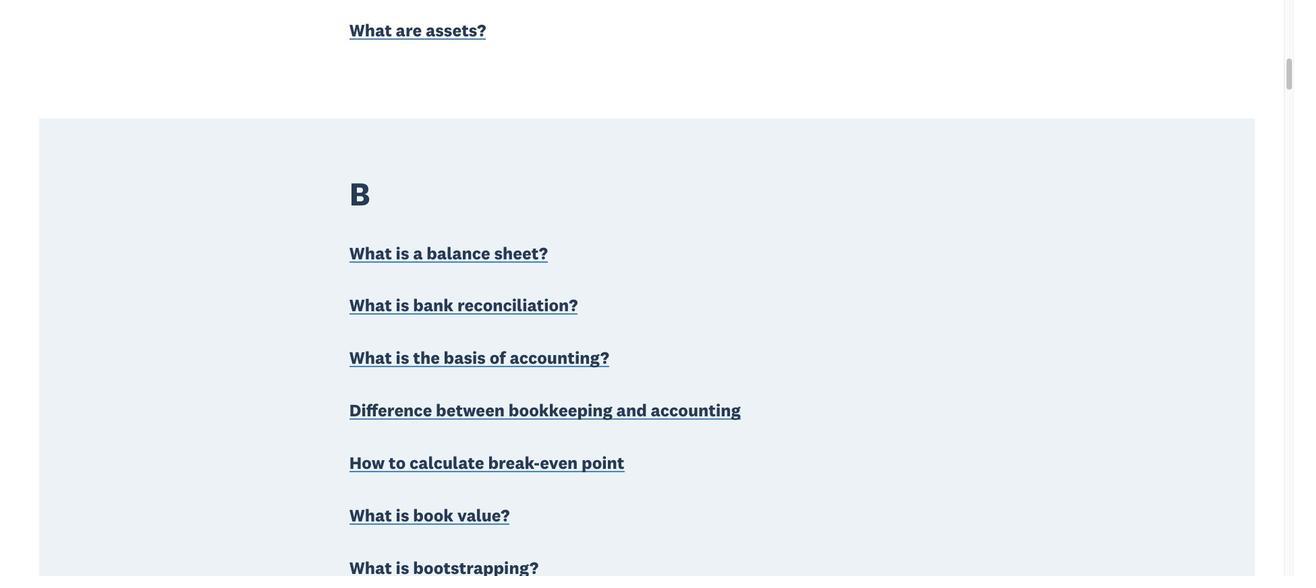Task type: vqa. For each thing, say whether or not it's contained in the screenshot.
accounting
yes



Task type: locate. For each thing, give the bounding box(es) containing it.
is for bank
[[396, 295, 409, 317]]

what
[[349, 20, 392, 41], [349, 243, 392, 264], [349, 295, 392, 317], [349, 348, 392, 369], [349, 505, 392, 527]]

and
[[616, 400, 647, 422]]

what are assets?
[[349, 20, 486, 41]]

what is bank reconciliation? link
[[349, 294, 578, 320]]

is inside "what is the basis of accounting?" link
[[396, 348, 409, 369]]

5 what from the top
[[349, 505, 392, 527]]

what left a
[[349, 243, 392, 264]]

accounting
[[651, 400, 741, 422]]

to
[[389, 453, 406, 474]]

4 what from the top
[[349, 348, 392, 369]]

is
[[396, 243, 409, 264], [396, 295, 409, 317], [396, 348, 409, 369], [396, 505, 409, 527]]

3 what from the top
[[349, 295, 392, 317]]

a
[[413, 243, 423, 264]]

what is a balance sheet?
[[349, 243, 548, 264]]

what left the
[[349, 348, 392, 369]]

how to calculate break-even point
[[349, 453, 625, 474]]

are
[[396, 20, 422, 41]]

2 what from the top
[[349, 243, 392, 264]]

even
[[540, 453, 578, 474]]

is left book
[[396, 505, 409, 527]]

is left a
[[396, 243, 409, 264]]

how
[[349, 453, 385, 474]]

sheet?
[[494, 243, 548, 264]]

1 what from the top
[[349, 20, 392, 41]]

what is a balance sheet? link
[[349, 242, 548, 267]]

book
[[413, 505, 453, 527]]

what left bank
[[349, 295, 392, 317]]

what down how
[[349, 505, 392, 527]]

is inside what is a balance sheet? link
[[396, 243, 409, 264]]

is for a
[[396, 243, 409, 264]]

is inside "what is book value?" link
[[396, 505, 409, 527]]

is left bank
[[396, 295, 409, 317]]

assets?
[[426, 20, 486, 41]]

bank
[[413, 295, 454, 317]]

is inside what is bank reconciliation? link
[[396, 295, 409, 317]]

3 is from the top
[[396, 348, 409, 369]]

value?
[[457, 505, 510, 527]]

what for what is the basis of accounting?
[[349, 348, 392, 369]]

the
[[413, 348, 440, 369]]

what is bank reconciliation?
[[349, 295, 578, 317]]

4 is from the top
[[396, 505, 409, 527]]

is left the
[[396, 348, 409, 369]]

basis
[[444, 348, 486, 369]]

difference between bookkeeping and accounting
[[349, 400, 741, 422]]

point
[[582, 453, 625, 474]]

what left "are"
[[349, 20, 392, 41]]

what are assets? link
[[349, 19, 486, 44]]

1 is from the top
[[396, 243, 409, 264]]

what is the basis of accounting? link
[[349, 347, 609, 372]]

what is book value? link
[[349, 505, 510, 530]]

how to calculate break-even point link
[[349, 452, 625, 477]]

2 is from the top
[[396, 295, 409, 317]]

what is book value?
[[349, 505, 510, 527]]



Task type: describe. For each thing, give the bounding box(es) containing it.
calculate
[[410, 453, 484, 474]]

what is the basis of accounting?
[[349, 348, 609, 369]]

reconciliation?
[[457, 295, 578, 317]]

accounting?
[[510, 348, 609, 369]]

between
[[436, 400, 505, 422]]

difference between bookkeeping and accounting link
[[349, 400, 741, 425]]

what for what is book value?
[[349, 505, 392, 527]]

is for book
[[396, 505, 409, 527]]

what for what is bank reconciliation?
[[349, 295, 392, 317]]

is for the
[[396, 348, 409, 369]]

what for what is a balance sheet?
[[349, 243, 392, 264]]

difference
[[349, 400, 432, 422]]

balance
[[427, 243, 490, 264]]

of
[[490, 348, 506, 369]]

bookkeeping
[[509, 400, 613, 422]]

b
[[349, 174, 370, 215]]

what for what are assets?
[[349, 20, 392, 41]]

break-
[[488, 453, 540, 474]]



